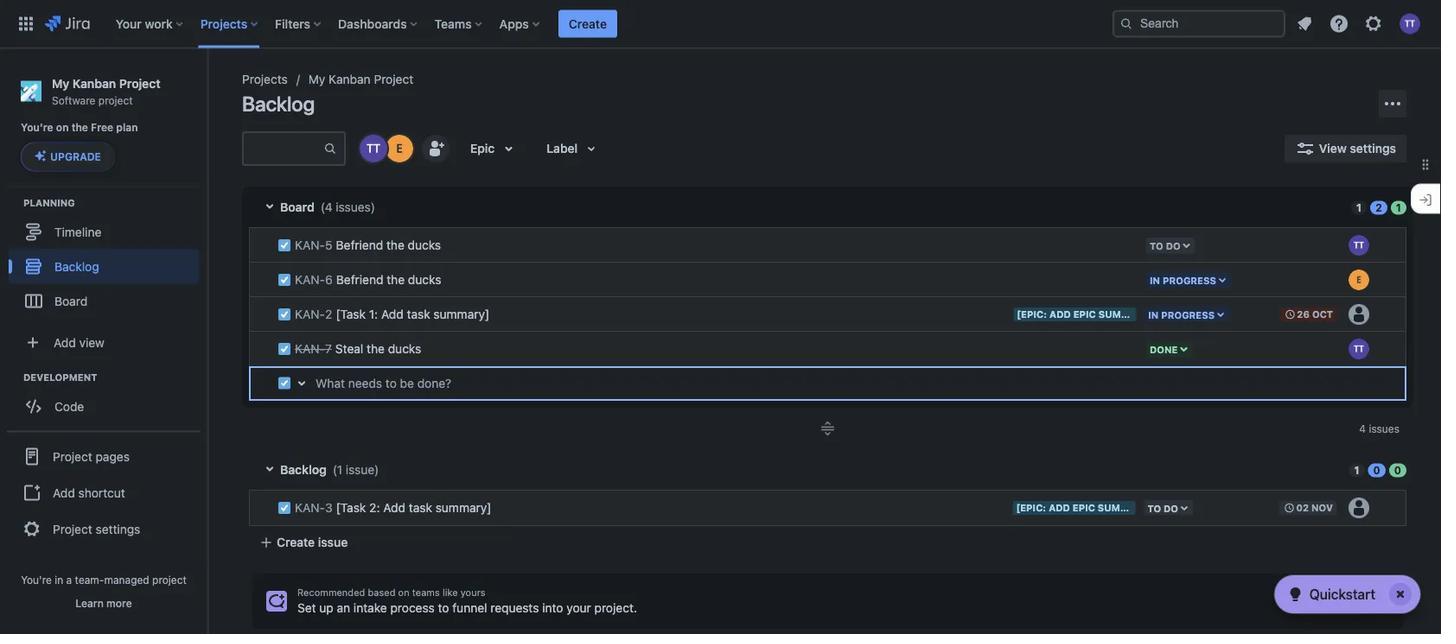 Task type: locate. For each thing, give the bounding box(es) containing it.
project up the "plan"
[[98, 94, 133, 106]]

kan- for kan-5
[[295, 238, 325, 252]]

kan- down kan-2 link at the left of page
[[295, 342, 325, 356]]

my inside my kanban project software project
[[52, 76, 69, 90]]

check image
[[1285, 584, 1306, 605]]

4 up the 5
[[325, 200, 333, 214]]

befriend for 5
[[336, 238, 383, 252]]

1 inside to do: 1 of 4 (issue count) element
[[1357, 202, 1362, 214]]

0 for done: 0 of 1 (issue count) element
[[1394, 465, 1402, 477]]

help image
[[1329, 13, 1350, 34]]

jira image
[[45, 13, 90, 34], [45, 13, 90, 34]]

( up kan-3 [task 2: add task summary]
[[333, 463, 337, 477]]

kan- for kan-6
[[295, 273, 325, 287]]

1 horizontal spatial on
[[398, 588, 410, 599]]

kan- up kan-7 link
[[295, 307, 325, 322]]

projects right sidebar navigation "image" at the left of the page
[[242, 72, 288, 86]]

0 horizontal spatial board
[[54, 294, 87, 308]]

the for kan-6 befriend the ducks
[[387, 273, 405, 287]]

1 vertical spatial ducks
[[408, 273, 441, 287]]

1 inside to do: 1 of 1 (issue count) element
[[1354, 465, 1360, 477]]

0 horizontal spatial my
[[52, 76, 69, 90]]

kan- for kan-2
[[295, 307, 325, 322]]

on up process
[[398, 588, 410, 599]]

to do: 1 of 1 (issue count) element
[[1349, 463, 1365, 478]]

1:
[[369, 307, 378, 322]]

[task right 3
[[336, 501, 366, 515]]

settings inside group
[[96, 522, 140, 536]]

the left free
[[72, 122, 88, 134]]

1 horizontal spatial kanban
[[329, 72, 371, 86]]

my
[[308, 72, 325, 86], [52, 76, 69, 90]]

) up 2:
[[374, 463, 379, 477]]

search image
[[1120, 17, 1134, 31]]

projects inside "popup button"
[[200, 16, 247, 31]]

befriend right 6
[[336, 273, 383, 287]]

board up kan-5 link
[[280, 200, 314, 214]]

1 kan- from the top
[[295, 238, 325, 252]]

7
[[325, 342, 332, 356]]

2 befriend from the top
[[336, 273, 383, 287]]

on inside recommended based on teams like yours set up an intake process to funnel requests into your project.
[[398, 588, 410, 599]]

create issue image left kan-5 link
[[239, 218, 259, 239]]

create down kan-3 link in the left bottom of the page
[[277, 536, 315, 550]]

create issue image left kan-3 link in the left bottom of the page
[[239, 481, 259, 501]]

ducks down [task 1: add task summary] link
[[388, 342, 421, 356]]

project pages
[[53, 450, 130, 464]]

1 vertical spatial create issue image
[[239, 287, 259, 308]]

summary]
[[434, 307, 490, 322], [436, 501, 492, 515]]

create for create issue
[[277, 536, 315, 550]]

settings inside button
[[1350, 141, 1396, 156]]

team-
[[75, 574, 104, 586]]

0 vertical spatial settings
[[1350, 141, 1396, 156]]

0 horizontal spatial on
[[56, 122, 69, 134]]

you're on the free plan
[[21, 122, 138, 134]]

ducks
[[408, 238, 441, 252], [408, 273, 441, 287], [388, 342, 421, 356]]

add
[[381, 307, 404, 322], [54, 335, 76, 350], [53, 486, 75, 500], [383, 501, 406, 515]]

26 oct
[[1297, 309, 1333, 320]]

1 horizontal spatial issues
[[1369, 423, 1400, 435]]

4 up to do: 1 of 1 (issue count) element
[[1360, 423, 1366, 435]]

0 vertical spatial create issue image
[[239, 218, 259, 239]]

2 vertical spatial ducks
[[388, 342, 421, 356]]

done: 1 of 4 (issue count) element
[[1391, 200, 1407, 215]]

preview button
[[1296, 588, 1362, 616]]

my up software
[[52, 76, 69, 90]]

create
[[569, 16, 607, 31], [277, 536, 315, 550]]

eloisefrancis23 image
[[386, 135, 413, 163]]

create issue button
[[249, 527, 1407, 559]]

1 unassigned image from the top
[[1349, 304, 1370, 325]]

recommended
[[297, 588, 365, 599]]

1 vertical spatial backlog
[[54, 259, 99, 274]]

ducks up [task 1: add task summary] link
[[408, 273, 441, 287]]

befriend right the 5
[[336, 238, 383, 252]]

you're for you're on the free plan
[[21, 122, 53, 134]]

kanban inside my kanban project software project
[[72, 76, 116, 90]]

kan- up create issue at the bottom of page
[[295, 501, 325, 515]]

0 vertical spatial summary]
[[434, 307, 490, 322]]

1 vertical spatial 4
[[1360, 423, 1366, 435]]

learn
[[76, 597, 104, 610]]

backlog
[[242, 92, 315, 116], [54, 259, 99, 274], [280, 463, 327, 477]]

project right managed
[[152, 574, 187, 586]]

0 for in progress: 0 of 1 (issue count) element
[[1374, 465, 1381, 477]]

kan-6 link
[[295, 273, 333, 287]]

add inside add shortcut button
[[53, 486, 75, 500]]

kan- up kan-6 link
[[295, 238, 325, 252]]

1 vertical spatial [task
[[336, 501, 366, 515]]

0 horizontal spatial issues
[[336, 200, 371, 214]]

timeline link
[[9, 215, 199, 249]]

do
[[1166, 240, 1181, 251]]

2 you're from the top
[[21, 574, 52, 586]]

planning group
[[9, 196, 207, 324]]

shortcut
[[78, 486, 125, 500]]

1 0 from the left
[[1374, 465, 1381, 477]]

[task left '1:' at the left of the page
[[336, 307, 366, 322]]

board inside planning group
[[54, 294, 87, 308]]

add view button
[[10, 325, 197, 360]]

quickstart
[[1310, 587, 1376, 603]]

project.
[[594, 601, 637, 616]]

1 vertical spatial create
[[277, 536, 315, 550]]

1 horizontal spatial settings
[[1350, 141, 1396, 156]]

0 vertical spatial befriend
[[336, 238, 383, 252]]

project settings
[[53, 522, 140, 536]]

group
[[7, 431, 201, 554]]

1 befriend from the top
[[336, 238, 383, 252]]

) up the kan-5 befriend the ducks
[[371, 200, 375, 214]]

0 vertical spatial unassigned image
[[1349, 304, 1370, 325]]

issues up in progress: 0 of 1 (issue count) element
[[1369, 423, 1400, 435]]

kan- up kan-2 link at the left of page
[[295, 273, 325, 287]]

0 horizontal spatial settings
[[96, 522, 140, 536]]

backlog down timeline
[[54, 259, 99, 274]]

kan-6 befriend the ducks
[[295, 273, 441, 287]]

1 vertical spatial issue
[[318, 536, 348, 550]]

create issue image for kan-5
[[239, 218, 259, 239]]

unassigned image left more actions for kan-3 [task 2: add task summary] icon
[[1349, 498, 1370, 519]]

0 horizontal spatial create
[[277, 536, 315, 550]]

0 vertical spatial task
[[407, 307, 430, 322]]

1 horizontal spatial 0
[[1394, 465, 1402, 477]]

intake
[[354, 601, 387, 616]]

1 horizontal spatial (
[[333, 463, 337, 477]]

create right apps popup button
[[569, 16, 607, 31]]

What needs to be done? - Press the "Enter" key to submit or the "Escape" key to cancel. text field
[[316, 375, 1393, 393]]

kanban up software
[[72, 76, 116, 90]]

2 0 from the left
[[1394, 465, 1402, 477]]

issue
[[346, 463, 374, 477], [318, 536, 348, 550]]

1 horizontal spatial 2
[[1376, 202, 1382, 214]]

create issue image left kan-2 link at the left of page
[[239, 287, 259, 308]]

1 vertical spatial (
[[333, 463, 337, 477]]

4
[[325, 200, 333, 214], [1360, 423, 1366, 435]]

kanban
[[329, 72, 371, 86], [72, 76, 116, 90]]

settings
[[1350, 141, 1396, 156], [96, 522, 140, 536]]

(
[[321, 200, 325, 214], [333, 463, 337, 477]]

befriend
[[336, 238, 383, 252], [336, 273, 383, 287]]

into
[[542, 601, 563, 616]]

add left view
[[54, 335, 76, 350]]

1 vertical spatial summary]
[[436, 501, 492, 515]]

task for 2:
[[409, 501, 432, 515]]

issue up 2:
[[346, 463, 374, 477]]

settings down add shortcut button
[[96, 522, 140, 536]]

5 kan- from the top
[[295, 501, 325, 515]]

planning
[[23, 197, 75, 208]]

task
[[407, 307, 430, 322], [409, 501, 432, 515]]

2 [task from the top
[[336, 501, 366, 515]]

1 vertical spatial board
[[54, 294, 87, 308]]

you're left in
[[21, 574, 52, 586]]

board for board
[[54, 294, 87, 308]]

yours
[[461, 588, 486, 599]]

0 horizontal spatial (
[[321, 200, 325, 214]]

projects button
[[195, 10, 265, 38]]

1
[[1357, 202, 1362, 214], [1396, 202, 1402, 214], [337, 463, 343, 477], [1354, 465, 1360, 477]]

in progress: 0 of 1 (issue count) element
[[1368, 463, 1386, 478]]

kanban inside "link"
[[329, 72, 371, 86]]

1 vertical spatial task
[[409, 501, 432, 515]]

summary] for kan-2 [task 1: add task summary]
[[434, 307, 490, 322]]

banner
[[0, 0, 1441, 48]]

you're up the upgrade 'button'
[[21, 122, 53, 134]]

1 horizontal spatial create
[[569, 16, 607, 31]]

) for backlog ( 1 issue )
[[374, 463, 379, 477]]

dismiss quickstart image
[[1387, 581, 1415, 609]]

kanban down the "dashboards"
[[329, 72, 371, 86]]

0 vertical spatial projects
[[200, 16, 247, 31]]

done: 0 of 1 (issue count) element
[[1389, 463, 1407, 478]]

backlog up kan-3 link in the left bottom of the page
[[280, 463, 327, 477]]

project down dashboards popup button
[[374, 72, 413, 86]]

free
[[91, 122, 113, 134]]

settings right "view"
[[1350, 141, 1396, 156]]

project up the "plan"
[[119, 76, 160, 90]]

0 vertical spatial issue
[[346, 463, 374, 477]]

1 vertical spatial on
[[398, 588, 410, 599]]

1 horizontal spatial my
[[308, 72, 325, 86]]

backlog down projects 'link'
[[242, 92, 315, 116]]

1 for to do: 1 of 4 (issue count) element
[[1357, 202, 1362, 214]]

1 vertical spatial you're
[[21, 574, 52, 586]]

the up kan-2 [task 1: add task summary]
[[387, 273, 405, 287]]

backlog link
[[9, 249, 199, 284]]

0 vertical spatial 4
[[325, 200, 333, 214]]

1 [task from the top
[[336, 307, 366, 322]]

1 horizontal spatial project
[[152, 574, 187, 586]]

2 kan- from the top
[[295, 273, 325, 287]]

0 vertical spatial 2
[[1376, 202, 1382, 214]]

2 down 6
[[325, 307, 332, 322]]

2
[[1376, 202, 1382, 214], [325, 307, 332, 322]]

kanban for my kanban project
[[329, 72, 371, 86]]

planning image
[[3, 192, 23, 213]]

1 vertical spatial befriend
[[336, 273, 383, 287]]

Search backlog text field
[[244, 133, 323, 164]]

you're
[[21, 122, 53, 134], [21, 574, 52, 586]]

1 inside done: 1 of 4 (issue count) element
[[1396, 202, 1402, 214]]

3 kan- from the top
[[295, 307, 325, 322]]

label button
[[536, 135, 612, 163]]

banner containing your work
[[0, 0, 1441, 48]]

to do: 1 of 4 (issue count) element
[[1351, 200, 1367, 215]]

task right 2:
[[409, 501, 432, 515]]

create inside button
[[277, 536, 315, 550]]

projects up sidebar navigation "image" at the left of the page
[[200, 16, 247, 31]]

my inside my kanban project "link"
[[308, 72, 325, 86]]

primary element
[[10, 0, 1113, 48]]

issue down 3
[[318, 536, 348, 550]]

0 vertical spatial ducks
[[408, 238, 441, 252]]

0 horizontal spatial project
[[98, 94, 133, 106]]

0 horizontal spatial kanban
[[72, 76, 116, 90]]

up
[[319, 601, 334, 616]]

1 right in progress: 2 of 4 (issue count) element
[[1396, 202, 1402, 214]]

add right 2:
[[383, 501, 406, 515]]

ducks up kan-6 befriend the ducks
[[408, 238, 441, 252]]

4 kan- from the top
[[295, 342, 325, 356]]

kan-3 link
[[295, 501, 333, 515]]

board for board ( 4 issues )
[[280, 200, 314, 214]]

teams
[[435, 16, 472, 31]]

the up kan-6 befriend the ducks
[[386, 238, 405, 252]]

0 horizontal spatial 0
[[1374, 465, 1381, 477]]

2 right to do: 1 of 4 (issue count) element
[[1376, 202, 1382, 214]]

1 left in progress: 2 of 4 (issue count) element
[[1357, 202, 1362, 214]]

create issue image
[[239, 218, 259, 239], [239, 287, 259, 308], [239, 481, 259, 501]]

( for 1
[[333, 463, 337, 477]]

my for my kanban project
[[308, 72, 325, 86]]

software
[[52, 94, 95, 106]]

projects for projects 'link'
[[242, 72, 288, 86]]

add left shortcut
[[53, 486, 75, 500]]

1 you're from the top
[[21, 122, 53, 134]]

project down add shortcut
[[53, 522, 92, 536]]

epic
[[470, 141, 495, 156]]

1 vertical spatial issues
[[1369, 423, 1400, 435]]

steal
[[335, 342, 363, 356]]

issues
[[336, 200, 371, 214], [1369, 423, 1400, 435]]

1 vertical spatial projects
[[242, 72, 288, 86]]

backlog menu image
[[1383, 93, 1403, 114]]

board up add view
[[54, 294, 87, 308]]

3
[[325, 501, 333, 515]]

0 vertical spatial you're
[[21, 122, 53, 134]]

0 vertical spatial create
[[569, 16, 607, 31]]

0 horizontal spatial 4
[[325, 200, 333, 214]]

[task for 2:
[[336, 501, 366, 515]]

1 vertical spatial settings
[[96, 522, 140, 536]]

work
[[145, 16, 173, 31]]

my kanban project software project
[[52, 76, 160, 106]]

more actions for kan-3 [task 2: add task summary] image
[[1378, 498, 1399, 519]]

2 vertical spatial create issue image
[[239, 481, 259, 501]]

[task for 1:
[[336, 307, 366, 322]]

you're for you're in a team-managed project
[[21, 574, 52, 586]]

on up the upgrade 'button'
[[56, 122, 69, 134]]

unassigned image up assignee: terry turtle image
[[1349, 304, 1370, 325]]

a
[[66, 574, 72, 586]]

1 vertical spatial )
[[374, 463, 379, 477]]

( up kan-5 link
[[321, 200, 325, 214]]

1 left in progress: 0 of 1 (issue count) element
[[1354, 465, 1360, 477]]

0 vertical spatial )
[[371, 200, 375, 214]]

0 vertical spatial (
[[321, 200, 325, 214]]

0 vertical spatial project
[[98, 94, 133, 106]]

0 right in progress: 0 of 1 (issue count) element
[[1394, 465, 1402, 477]]

kan- for kan-7
[[295, 342, 325, 356]]

based
[[368, 588, 396, 599]]

dashboards button
[[333, 10, 424, 38]]

sidebar navigation image
[[188, 69, 227, 104]]

the right steal at the left bottom of page
[[367, 342, 385, 356]]

0 vertical spatial [task
[[336, 307, 366, 322]]

in
[[1150, 275, 1160, 286]]

0 right to do: 1 of 1 (issue count) element
[[1374, 465, 1381, 477]]

2 create issue image from the top
[[239, 287, 259, 308]]

1 create issue image from the top
[[239, 218, 259, 239]]

0 vertical spatial board
[[280, 200, 314, 214]]

1 vertical spatial 2
[[325, 307, 332, 322]]

issues up the kan-5 befriend the ducks
[[336, 200, 371, 214]]

1 vertical spatial unassigned image
[[1349, 498, 1370, 519]]

unassigned image
[[1349, 304, 1370, 325], [1349, 498, 1370, 519]]

kan-7 steal the ducks
[[295, 342, 421, 356]]

1 for done: 1 of 4 (issue count) element
[[1396, 202, 1402, 214]]

1 horizontal spatial board
[[280, 200, 314, 214]]

create for create
[[569, 16, 607, 31]]

my right projects 'link'
[[308, 72, 325, 86]]

task right '1:' at the left of the page
[[407, 307, 430, 322]]

0 vertical spatial issues
[[336, 200, 371, 214]]

create inside button
[[569, 16, 607, 31]]



Task type: vqa. For each thing, say whether or not it's contained in the screenshot.
1
yes



Task type: describe. For each thing, give the bounding box(es) containing it.
quickstart button
[[1275, 576, 1421, 614]]

1 horizontal spatial 4
[[1360, 423, 1366, 435]]

an
[[337, 601, 350, 616]]

kanban for my kanban project software project
[[72, 76, 116, 90]]

development
[[23, 372, 97, 383]]

your work
[[116, 16, 173, 31]]

project inside my kanban project software project
[[119, 76, 160, 90]]

projects for projects "popup button"
[[200, 16, 247, 31]]

set
[[297, 601, 316, 616]]

process
[[390, 601, 435, 616]]

in progress
[[1150, 275, 1216, 286]]

progress
[[1163, 275, 1216, 286]]

add shortcut
[[53, 486, 125, 500]]

your
[[116, 16, 142, 31]]

3 create issue image from the top
[[239, 481, 259, 501]]

[task 1: add task summary] link
[[329, 306, 496, 323]]

kan-2 [task 1: add task summary]
[[295, 307, 490, 322]]

backlog ( 1 issue )
[[280, 463, 379, 477]]

kan-2 link
[[295, 307, 332, 322]]

0 vertical spatial backlog
[[242, 92, 315, 116]]

to do - change status image
[[1179, 502, 1190, 513]]

[task 2: add task summary] link
[[329, 500, 498, 517]]

view settings
[[1319, 141, 1396, 156]]

you're in a team-managed project
[[21, 574, 187, 586]]

your work button
[[110, 10, 190, 38]]

backlog inside 'link'
[[54, 259, 99, 274]]

teams
[[412, 588, 440, 599]]

in progress: 2 of 4 (issue count) element
[[1371, 200, 1388, 215]]

add view
[[54, 335, 104, 350]]

my kanban project link
[[308, 69, 413, 90]]

filters button
[[270, 10, 328, 38]]

assignee: terry turtle image
[[1349, 235, 1370, 256]]

recommendations image
[[266, 591, 287, 612]]

oct
[[1312, 309, 1333, 320]]

6
[[325, 273, 333, 287]]

task for 1:
[[407, 307, 430, 322]]

to
[[1150, 240, 1164, 251]]

02
[[1296, 503, 1309, 514]]

requests
[[490, 601, 539, 616]]

settings for view settings
[[1350, 141, 1396, 156]]

1 for to do: 1 of 1 (issue count) element
[[1354, 465, 1360, 477]]

2 vertical spatial backlog
[[280, 463, 327, 477]]

1 vertical spatial project
[[152, 574, 187, 586]]

upgrade
[[50, 151, 101, 163]]

summary] for kan-3 [task 2: add task summary]
[[436, 501, 492, 515]]

learn more
[[76, 597, 132, 610]]

nov
[[1312, 503, 1333, 514]]

your profile and settings image
[[1400, 13, 1421, 34]]

done
[[1150, 344, 1178, 355]]

ducks for kan-6 befriend the ducks
[[408, 273, 441, 287]]

view settings button
[[1285, 135, 1407, 163]]

code link
[[9, 389, 199, 424]]

befriend for 6
[[336, 273, 383, 287]]

like
[[443, 588, 458, 599]]

Search field
[[1113, 10, 1286, 38]]

4 issues
[[1360, 423, 1400, 435]]

settings for project settings
[[96, 522, 140, 536]]

my kanban project
[[308, 72, 413, 86]]

add people image
[[425, 138, 446, 159]]

more
[[106, 597, 132, 610]]

view
[[1319, 141, 1347, 156]]

kan-3 [task 2: add task summary]
[[295, 501, 492, 515]]

your
[[567, 601, 591, 616]]

0 vertical spatial on
[[56, 122, 69, 134]]

notifications image
[[1294, 13, 1315, 34]]

board ( 4 issues )
[[280, 200, 375, 214]]

dashboards
[[338, 16, 407, 31]]

task image
[[278, 377, 291, 390]]

02 nov
[[1296, 503, 1333, 514]]

label
[[547, 141, 578, 156]]

group containing project pages
[[7, 431, 201, 554]]

board link
[[9, 284, 199, 318]]

code
[[54, 399, 84, 414]]

project pages link
[[7, 438, 201, 476]]

dismiss image
[[1365, 591, 1386, 612]]

add inside add view popup button
[[54, 335, 76, 350]]

funnel
[[452, 601, 487, 616]]

issue inside button
[[318, 536, 348, 550]]

appswitcher icon image
[[16, 13, 36, 34]]

create issue image for kan-2
[[239, 287, 259, 308]]

pages
[[96, 450, 130, 464]]

epic button
[[460, 135, 529, 163]]

managed
[[104, 574, 149, 586]]

1 up kan-3 [task 2: add task summary]
[[337, 463, 343, 477]]

2 unassigned image from the top
[[1349, 498, 1370, 519]]

preview
[[1306, 594, 1351, 609]]

ducks for kan-5 befriend the ducks
[[408, 238, 441, 252]]

projects link
[[242, 69, 288, 90]]

kan-7 link
[[295, 342, 332, 356]]

the for kan-7 steal the ducks
[[367, 342, 385, 356]]

plan
[[116, 122, 138, 134]]

kan-5 befriend the ducks
[[295, 238, 441, 252]]

assignee: terry turtle image
[[1349, 339, 1370, 360]]

create button
[[558, 10, 617, 38]]

( for 4
[[321, 200, 325, 214]]

project settings link
[[7, 510, 201, 548]]

recommended based on teams like yours set up an intake process to funnel requests into your project.
[[297, 588, 637, 616]]

development image
[[3, 367, 23, 388]]

development group
[[9, 370, 207, 429]]

assignee: eloisefrancis23 image
[[1349, 270, 1370, 291]]

learn more button
[[76, 597, 132, 610]]

add shortcut button
[[7, 476, 201, 510]]

to do
[[1150, 240, 1181, 251]]

upgrade button
[[22, 143, 114, 171]]

timeline
[[54, 225, 101, 239]]

apps button
[[494, 10, 546, 38]]

project inside my kanban project software project
[[98, 94, 133, 106]]

) for board ( 4 issues )
[[371, 200, 375, 214]]

settings image
[[1364, 13, 1384, 34]]

terry turtle image
[[360, 135, 387, 163]]

0 horizontal spatial 2
[[325, 307, 332, 322]]

kan-5 link
[[295, 238, 333, 252]]

5
[[325, 238, 333, 252]]

teams button
[[429, 10, 489, 38]]

filters
[[275, 16, 310, 31]]

26
[[1297, 309, 1310, 320]]

the for kan-5 befriend the ducks
[[386, 238, 405, 252]]

add right '1:' at the left of the page
[[381, 307, 404, 322]]

my for my kanban project software project
[[52, 76, 69, 90]]

apps
[[499, 16, 529, 31]]

view
[[79, 335, 104, 350]]

ducks for kan-7 steal the ducks
[[388, 342, 421, 356]]

project up add shortcut
[[53, 450, 92, 464]]

project inside "link"
[[374, 72, 413, 86]]



